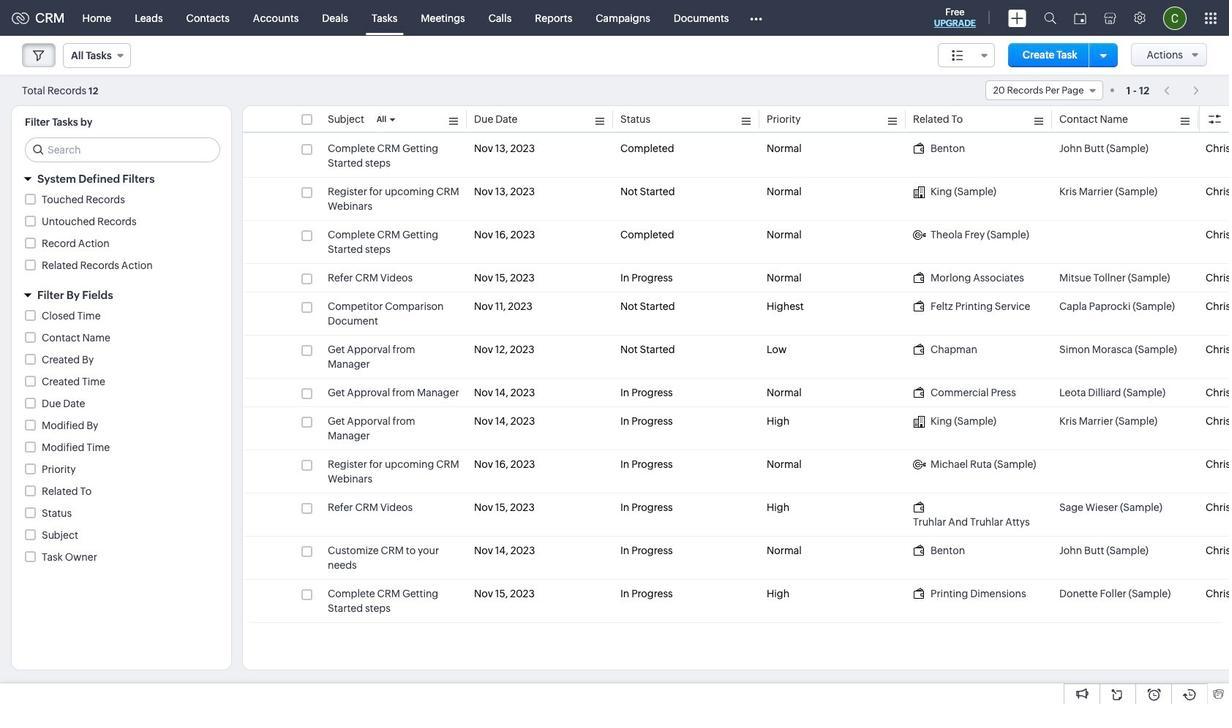 Task type: locate. For each thing, give the bounding box(es) containing it.
row group
[[243, 135, 1229, 623]]

search image
[[1044, 12, 1057, 24]]

create menu element
[[999, 0, 1035, 35]]

navigation
[[1157, 80, 1207, 101]]

logo image
[[12, 12, 29, 24]]

size image
[[952, 49, 964, 62]]

Search text field
[[26, 138, 220, 162]]

profile element
[[1155, 0, 1196, 35]]

none field size
[[938, 43, 995, 67]]

None field
[[63, 43, 131, 68], [938, 43, 995, 67], [985, 80, 1103, 100], [63, 43, 131, 68], [985, 80, 1103, 100]]



Task type: vqa. For each thing, say whether or not it's contained in the screenshot.
Create Menu 'element'
yes



Task type: describe. For each thing, give the bounding box(es) containing it.
search element
[[1035, 0, 1065, 36]]

calendar image
[[1074, 12, 1087, 24]]

create menu image
[[1008, 9, 1027, 27]]

profile image
[[1163, 6, 1187, 30]]

Other Modules field
[[741, 6, 772, 30]]



